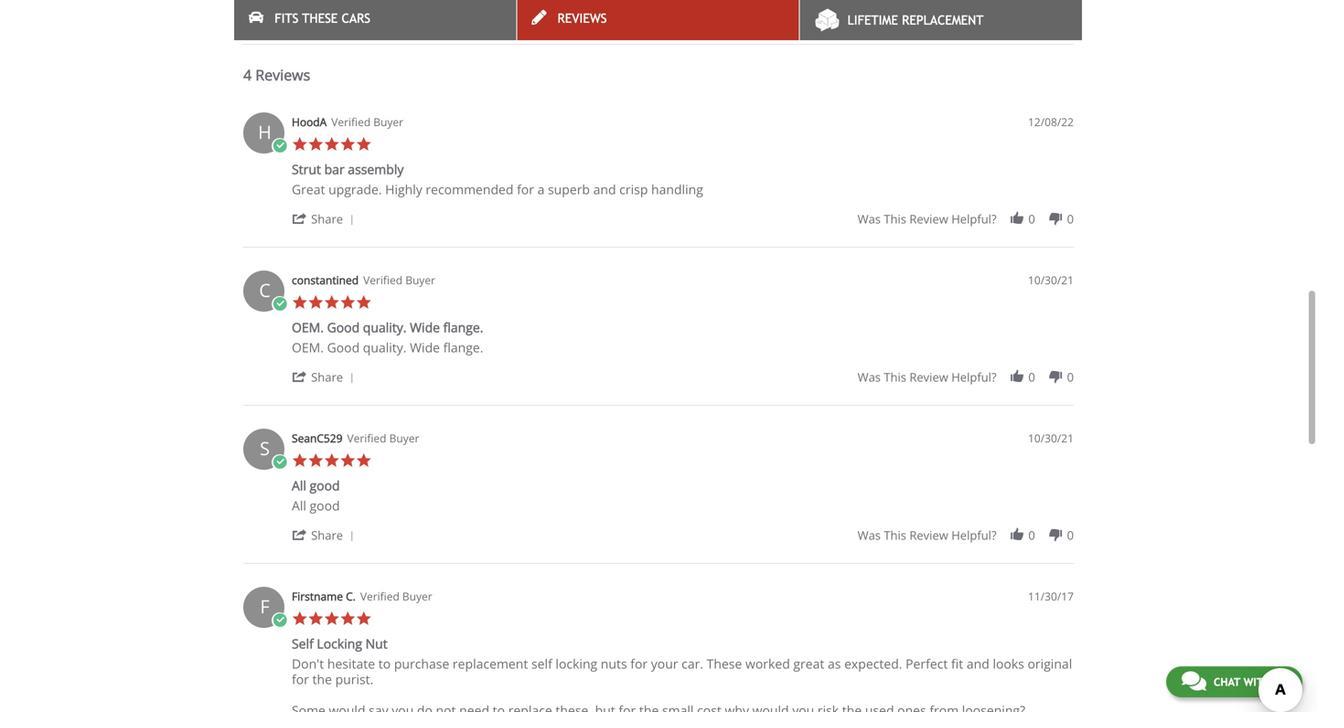 Task type: describe. For each thing, give the bounding box(es) containing it.
your
[[651, 656, 679, 673]]

buyer for c
[[406, 273, 436, 288]]

2 quality. from the top
[[363, 339, 407, 357]]

original
[[1028, 656, 1073, 673]]

chat with us link
[[1167, 667, 1303, 698]]

circle checkmark image for h
[[272, 138, 288, 154]]

to
[[379, 656, 391, 673]]

expected.
[[845, 656, 903, 673]]

was for h
[[858, 211, 881, 228]]

purchase
[[394, 656, 450, 673]]

was this review helpful? for h
[[858, 211, 997, 228]]

share button for s
[[292, 527, 361, 544]]

seperator image
[[347, 374, 358, 385]]

group for h
[[858, 211, 1074, 228]]

this for h
[[884, 211, 907, 228]]

2 wide from the top
[[410, 339, 440, 357]]

0 right vote down review by seanc529 on 30 oct 2021 image
[[1068, 528, 1074, 544]]

vote down review by constantined on 30 oct 2021 image
[[1048, 369, 1064, 385]]

don't
[[292, 656, 324, 673]]

verified buyer heading for f
[[360, 590, 433, 605]]

handling
[[652, 181, 704, 198]]

c.
[[346, 590, 356, 605]]

vote up review by seanc529 on 30 oct 2021 image
[[1010, 528, 1026, 544]]

verified buyer heading for c
[[363, 273, 436, 288]]

worked
[[746, 656, 790, 673]]

all good all good
[[292, 477, 340, 515]]

as
[[828, 656, 841, 673]]

reviews link
[[517, 0, 800, 40]]

tab panel containing h
[[234, 104, 1084, 713]]

cars
[[342, 11, 371, 26]]

strut bar assembly great upgrade. highly recommended for a superb and crisp handling
[[292, 161, 704, 198]]

was for s
[[858, 528, 881, 544]]

replacement
[[902, 13, 984, 27]]

nut
[[366, 636, 388, 653]]

firstname
[[292, 590, 343, 605]]

fits these cars
[[275, 11, 371, 26]]

4
[[243, 65, 252, 85]]

comments image
[[1182, 671, 1207, 693]]

vote down review by hooda on  8 dec 2022 image
[[1048, 211, 1064, 227]]

verified right "c."
[[360, 590, 400, 605]]

share for s
[[311, 528, 343, 544]]

f
[[260, 595, 270, 620]]

2 horizontal spatial for
[[631, 656, 648, 673]]

1 good from the top
[[327, 319, 360, 336]]

0 vertical spatial reviews
[[558, 11, 607, 26]]

fits these cars link
[[234, 0, 516, 40]]

hesitate
[[327, 656, 375, 673]]

great
[[794, 656, 825, 673]]

review date 12/08/22 element
[[1029, 115, 1074, 130]]

verified buyer heading for h
[[331, 115, 404, 130]]

seanc529 verified buyer
[[292, 431, 419, 446]]

and inside strut bar assembly great upgrade. highly recommended for a superb and crisp handling
[[594, 181, 616, 198]]

review date 10/30/21 element for s
[[1029, 431, 1074, 447]]

self
[[292, 636, 314, 653]]

1 quality. from the top
[[363, 319, 407, 336]]

oem. good quality. wide flange. oem. good quality. wide flange.
[[292, 319, 484, 357]]

1 all from the top
[[292, 477, 307, 495]]

chat with us
[[1214, 676, 1288, 689]]

strut
[[292, 161, 321, 178]]

group for c
[[858, 369, 1074, 386]]

vote up review by hooda on  8 dec 2022 image
[[1010, 211, 1026, 227]]

2 good from the top
[[327, 339, 360, 357]]

review for c
[[910, 369, 949, 386]]

all good heading
[[292, 477, 340, 498]]

for inside strut bar assembly great upgrade. highly recommended for a superb and crisp handling
[[517, 181, 534, 198]]

0 right vote down review by constantined on 30 oct 2021 image
[[1068, 369, 1074, 386]]

was this review helpful? for c
[[858, 369, 997, 386]]

2 flange. from the top
[[444, 339, 484, 357]]

fit
[[952, 656, 964, 673]]

verified for h
[[331, 115, 371, 130]]

review date 11/30/17 element
[[1029, 590, 1074, 605]]

vote down review by seanc529 on 30 oct 2021 image
[[1048, 528, 1064, 544]]

was for c
[[858, 369, 881, 386]]

car.
[[682, 656, 704, 673]]

2 all from the top
[[292, 498, 307, 515]]

0 right vote up review by hooda on  8 dec 2022 icon
[[1029, 211, 1036, 228]]

share for h
[[311, 211, 343, 228]]

h
[[258, 120, 272, 145]]

share button for h
[[292, 210, 361, 228]]

lifetime replacement
[[848, 13, 984, 27]]

12/08/22
[[1029, 115, 1074, 130]]

2 good from the top
[[310, 498, 340, 515]]

1 wide from the top
[[410, 319, 440, 336]]

vote up review by constantined on 30 oct 2021 image
[[1010, 369, 1026, 385]]

share image
[[292, 369, 308, 385]]

share button for c
[[292, 369, 361, 386]]

perfect
[[906, 656, 948, 673]]

verified for c
[[363, 273, 403, 288]]

locking
[[317, 636, 362, 653]]

1 flange. from the top
[[444, 319, 484, 336]]

looks
[[993, 656, 1025, 673]]

helpful? for c
[[952, 369, 997, 386]]

great
[[292, 181, 325, 198]]

circle checkmark image for c
[[272, 297, 288, 313]]



Task type: vqa. For each thing, say whether or not it's contained in the screenshot.


Task type: locate. For each thing, give the bounding box(es) containing it.
good up seperator icon
[[327, 339, 360, 357]]

10/30/21
[[1029, 273, 1074, 288], [1029, 431, 1074, 446]]

0 vertical spatial group
[[858, 211, 1074, 228]]

c
[[259, 278, 271, 303]]

1 vertical spatial seperator image
[[347, 532, 358, 543]]

oem.
[[292, 319, 324, 336], [292, 339, 324, 357]]

good
[[327, 319, 360, 336], [327, 339, 360, 357]]

share image down all good all good
[[292, 528, 308, 544]]

0 vertical spatial circle checkmark image
[[272, 138, 288, 154]]

these right "car."
[[707, 656, 743, 673]]

seperator image
[[347, 215, 358, 226], [347, 532, 358, 543]]

was
[[858, 211, 881, 228], [858, 369, 881, 386], [858, 528, 881, 544]]

this for c
[[884, 369, 907, 386]]

hooda
[[292, 115, 327, 130]]

quality.
[[363, 319, 407, 336], [363, 339, 407, 357]]

1 vertical spatial 10/30/21
[[1029, 431, 1074, 446]]

was this review helpful? left vote up review by hooda on  8 dec 2022 icon
[[858, 211, 997, 228]]

0 horizontal spatial these
[[302, 11, 338, 26]]

0 horizontal spatial and
[[594, 181, 616, 198]]

seperator image for s
[[347, 532, 358, 543]]

nuts
[[601, 656, 627, 673]]

1 vertical spatial oem.
[[292, 339, 324, 357]]

was this review helpful? left vote up review by constantined on 30 oct 2021 icon
[[858, 369, 997, 386]]

1 vertical spatial group
[[858, 369, 1074, 386]]

0 vertical spatial share image
[[292, 211, 308, 227]]

0 vertical spatial was
[[858, 211, 881, 228]]

images & videos image
[[458, 0, 660, 21]]

review
[[910, 211, 949, 228], [910, 369, 949, 386], [910, 528, 949, 544]]

1 was this review helpful? from the top
[[858, 211, 997, 228]]

these inside self locking nut don't hesitate to purchase replacement self locking nuts for your car. these worked great as expected. perfect fit and looks original for the purist.
[[707, 656, 743, 673]]

0 vertical spatial was this review helpful?
[[858, 211, 997, 228]]

1 horizontal spatial reviews
[[558, 11, 607, 26]]

helpful? left vote up review by constantined on 30 oct 2021 icon
[[952, 369, 997, 386]]

1 oem. from the top
[[292, 319, 324, 336]]

us
[[1275, 676, 1288, 689]]

verified
[[331, 115, 371, 130], [363, 273, 403, 288], [347, 431, 387, 446], [360, 590, 400, 605]]

self locking nut heading
[[292, 636, 388, 657]]

0 vertical spatial all
[[292, 477, 307, 495]]

2 review from the top
[[910, 369, 949, 386]]

buyer for h
[[374, 115, 404, 130]]

2 vertical spatial helpful?
[[952, 528, 997, 544]]

1 vertical spatial wide
[[410, 339, 440, 357]]

1 vertical spatial flange.
[[444, 339, 484, 357]]

with
[[1244, 676, 1271, 689]]

1 seperator image from the top
[[347, 215, 358, 226]]

good down "constantined"
[[327, 319, 360, 336]]

1 vertical spatial good
[[327, 339, 360, 357]]

0 vertical spatial review
[[910, 211, 949, 228]]

2 vertical spatial circle checkmark image
[[272, 455, 288, 471]]

1 vertical spatial review date 10/30/21 element
[[1029, 431, 1074, 447]]

1 vertical spatial review
[[910, 369, 949, 386]]

0 vertical spatial flange.
[[444, 319, 484, 336]]

helpful? left vote up review by hooda on  8 dec 2022 icon
[[952, 211, 997, 228]]

recommended
[[426, 181, 514, 198]]

1 10/30/21 from the top
[[1029, 273, 1074, 288]]

2 review date 10/30/21 element from the top
[[1029, 431, 1074, 447]]

1 horizontal spatial for
[[517, 181, 534, 198]]

1 vertical spatial helpful?
[[952, 369, 997, 386]]

review left vote up review by hooda on  8 dec 2022 icon
[[910, 211, 949, 228]]

firstname c. verified buyer
[[292, 590, 433, 605]]

review date 10/30/21 element down vote down review by constantined on 30 oct 2021 image
[[1029, 431, 1074, 447]]

2 vertical spatial share button
[[292, 527, 361, 544]]

3 group from the top
[[858, 528, 1074, 544]]

0 vertical spatial review date 10/30/21 element
[[1029, 273, 1074, 288]]

1 circle checkmark image from the top
[[272, 138, 288, 154]]

verified buyer heading for s
[[347, 431, 419, 447]]

share button
[[292, 210, 361, 228], [292, 369, 361, 386], [292, 527, 361, 544]]

and right fit
[[967, 656, 990, 673]]

0 right vote down review by hooda on  8 dec 2022 image
[[1068, 211, 1074, 228]]

0 vertical spatial oem.
[[292, 319, 324, 336]]

hooda verified buyer
[[292, 115, 404, 130]]

verified buyer heading
[[331, 115, 404, 130], [363, 273, 436, 288], [347, 431, 419, 447], [360, 590, 433, 605]]

review date 10/30/21 element down vote down review by hooda on  8 dec 2022 image
[[1029, 273, 1074, 288]]

this
[[884, 211, 907, 228], [884, 369, 907, 386], [884, 528, 907, 544]]

0 vertical spatial quality.
[[363, 319, 407, 336]]

for left a
[[517, 181, 534, 198]]

circle checkmark image for s
[[272, 455, 288, 471]]

for right nuts
[[631, 656, 648, 673]]

a
[[538, 181, 545, 198]]

assembly
[[348, 161, 404, 178]]

circle checkmark image right h
[[272, 138, 288, 154]]

seperator image down upgrade. in the top left of the page
[[347, 215, 358, 226]]

1 vertical spatial share image
[[292, 528, 308, 544]]

review left vote up review by constantined on 30 oct 2021 icon
[[910, 369, 949, 386]]

helpful? for h
[[952, 211, 997, 228]]

2 was this review helpful? from the top
[[858, 369, 997, 386]]

highly
[[385, 181, 423, 198]]

3 share button from the top
[[292, 527, 361, 544]]

2 was from the top
[[858, 369, 881, 386]]

helpful?
[[952, 211, 997, 228], [952, 369, 997, 386], [952, 528, 997, 544]]

1 helpful? from the top
[[952, 211, 997, 228]]

1 review date 10/30/21 element from the top
[[1029, 273, 1074, 288]]

10/30/21 down vote down review by constantined on 30 oct 2021 image
[[1029, 431, 1074, 446]]

review for s
[[910, 528, 949, 544]]

share button down great
[[292, 210, 361, 228]]

flange.
[[444, 319, 484, 336], [444, 339, 484, 357]]

fits
[[275, 11, 299, 26]]

1 vertical spatial reviews
[[256, 65, 310, 85]]

0
[[1029, 211, 1036, 228], [1068, 211, 1074, 228], [1029, 369, 1036, 386], [1068, 369, 1074, 386], [1029, 528, 1036, 544], [1068, 528, 1074, 544]]

3 this from the top
[[884, 528, 907, 544]]

review date 10/30/21 element
[[1029, 273, 1074, 288], [1029, 431, 1074, 447]]

buyer up assembly
[[374, 115, 404, 130]]

bar
[[325, 161, 345, 178]]

0 vertical spatial these
[[302, 11, 338, 26]]

helpful? left vote up review by seanc529 on 30 oct 2021 image on the right
[[952, 528, 997, 544]]

3 was from the top
[[858, 528, 881, 544]]

1 vertical spatial quality.
[[363, 339, 407, 357]]

2 seperator image from the top
[[347, 532, 358, 543]]

1 share from the top
[[311, 211, 343, 228]]

superb
[[548, 181, 590, 198]]

2 vertical spatial group
[[858, 528, 1074, 544]]

share image
[[292, 211, 308, 227], [292, 528, 308, 544]]

review date 10/30/21 element for c
[[1029, 273, 1074, 288]]

share image for h
[[292, 211, 308, 227]]

verified buyer heading right "c."
[[360, 590, 433, 605]]

strut bar assembly heading
[[292, 161, 404, 182]]

chat
[[1214, 676, 1241, 689]]

1 was from the top
[[858, 211, 881, 228]]

4 reviews
[[243, 65, 310, 85]]

3 review from the top
[[910, 528, 949, 544]]

2 vertical spatial review
[[910, 528, 949, 544]]

2 this from the top
[[884, 369, 907, 386]]

these inside "fits these cars" link
[[302, 11, 338, 26]]

lifetime replacement link
[[800, 0, 1083, 40]]

self locking nut don't hesitate to purchase replacement self locking nuts for your car. these worked great as expected. perfect fit and looks original for the purist.
[[292, 636, 1073, 689]]

1 good from the top
[[310, 477, 340, 495]]

verified right seanc529
[[347, 431, 387, 446]]

3 circle checkmark image from the top
[[272, 455, 288, 471]]

0 vertical spatial this
[[884, 211, 907, 228]]

1 vertical spatial good
[[310, 498, 340, 515]]

these right fits
[[302, 11, 338, 26]]

3 helpful? from the top
[[952, 528, 997, 544]]

2 share image from the top
[[292, 528, 308, 544]]

verified buyer heading right seanc529
[[347, 431, 419, 447]]

and inside self locking nut don't hesitate to purchase replacement self locking nuts for your car. these worked great as expected. perfect fit and looks original for the purist.
[[967, 656, 990, 673]]

10/30/21 down vote down review by hooda on  8 dec 2022 image
[[1029, 273, 1074, 288]]

group for s
[[858, 528, 1074, 544]]

2 oem. from the top
[[292, 339, 324, 357]]

0 vertical spatial share button
[[292, 210, 361, 228]]

buyer up oem. good quality. wide flange. heading
[[406, 273, 436, 288]]

1 vertical spatial circle checkmark image
[[272, 297, 288, 313]]

verified right hooda
[[331, 115, 371, 130]]

2 vertical spatial was
[[858, 528, 881, 544]]

circle checkmark image right c
[[272, 297, 288, 313]]

1 horizontal spatial and
[[967, 656, 990, 673]]

buyer right seanc529
[[389, 431, 419, 446]]

was this review helpful? left vote up review by seanc529 on 30 oct 2021 image on the right
[[858, 528, 997, 544]]

0 vertical spatial helpful?
[[952, 211, 997, 228]]

upgrade.
[[329, 181, 382, 198]]

wide
[[410, 319, 440, 336], [410, 339, 440, 357]]

1 group from the top
[[858, 211, 1074, 228]]

2 share button from the top
[[292, 369, 361, 386]]

share image for s
[[292, 528, 308, 544]]

the
[[313, 671, 332, 689]]

and left crisp
[[594, 181, 616, 198]]

11/30/17
[[1029, 590, 1074, 605]]

review left vote up review by seanc529 on 30 oct 2021 image on the right
[[910, 528, 949, 544]]

self
[[532, 656, 553, 673]]

1 this from the top
[[884, 211, 907, 228]]

1 vertical spatial was
[[858, 369, 881, 386]]

0 vertical spatial 10/30/21
[[1029, 273, 1074, 288]]

2 vertical spatial was this review helpful?
[[858, 528, 997, 544]]

1 share image from the top
[[292, 211, 308, 227]]

verified up oem. good quality. wide flange. heading
[[363, 273, 403, 288]]

helpful? for s
[[952, 528, 997, 544]]

2 vertical spatial share
[[311, 528, 343, 544]]

1 vertical spatial was this review helpful?
[[858, 369, 997, 386]]

crisp
[[620, 181, 648, 198]]

0 horizontal spatial for
[[292, 671, 309, 689]]

1 vertical spatial and
[[967, 656, 990, 673]]

replacement
[[453, 656, 528, 673]]

3 share from the top
[[311, 528, 343, 544]]

for left the
[[292, 671, 309, 689]]

seperator image for h
[[347, 215, 358, 226]]

was this review helpful? for s
[[858, 528, 997, 544]]

seperator image up "c."
[[347, 532, 358, 543]]

0 horizontal spatial reviews
[[256, 65, 310, 85]]

2 vertical spatial this
[[884, 528, 907, 544]]

circle checkmark image
[[272, 138, 288, 154], [272, 297, 288, 313], [272, 455, 288, 471]]

seanc529
[[292, 431, 343, 446]]

lifetime
[[848, 13, 899, 27]]

2 helpful? from the top
[[952, 369, 997, 386]]

10/30/21 for c
[[1029, 273, 1074, 288]]

circle checkmark image
[[272, 613, 288, 629]]

verified buyer heading up oem. good quality. wide flange. heading
[[363, 273, 436, 288]]

0 vertical spatial and
[[594, 181, 616, 198]]

these
[[302, 11, 338, 26], [707, 656, 743, 673]]

verified for s
[[347, 431, 387, 446]]

verified buyer heading up assembly
[[331, 115, 404, 130]]

constantined verified buyer
[[292, 273, 436, 288]]

1 vertical spatial these
[[707, 656, 743, 673]]

star image
[[308, 137, 324, 153], [340, 295, 356, 311], [356, 295, 372, 311], [292, 453, 308, 469], [308, 453, 324, 469], [324, 611, 340, 627], [340, 611, 356, 627]]

1 vertical spatial share
[[311, 369, 343, 386]]

1 vertical spatial all
[[292, 498, 307, 515]]

locking
[[556, 656, 598, 673]]

purist.
[[335, 671, 374, 689]]

1 share button from the top
[[292, 210, 361, 228]]

circle checkmark image right s
[[272, 455, 288, 471]]

s
[[260, 436, 270, 461]]

2 10/30/21 from the top
[[1029, 431, 1074, 446]]

3 was this review helpful? from the top
[[858, 528, 997, 544]]

share button down all good all good
[[292, 527, 361, 544]]

0 right vote up review by constantined on 30 oct 2021 icon
[[1029, 369, 1036, 386]]

group
[[858, 211, 1074, 228], [858, 369, 1074, 386], [858, 528, 1074, 544]]

reviews
[[558, 11, 607, 26], [256, 65, 310, 85]]

oem. good quality. wide flange. heading
[[292, 319, 484, 340]]

2 group from the top
[[858, 369, 1074, 386]]

review for h
[[910, 211, 949, 228]]

good
[[310, 477, 340, 495], [310, 498, 340, 515]]

1 review from the top
[[910, 211, 949, 228]]

share for c
[[311, 369, 343, 386]]

0 vertical spatial good
[[310, 477, 340, 495]]

1 vertical spatial share button
[[292, 369, 361, 386]]

0 right vote up review by seanc529 on 30 oct 2021 image on the right
[[1029, 528, 1036, 544]]

10/30/21 for s
[[1029, 431, 1074, 446]]

share left seperator icon
[[311, 369, 343, 386]]

constantined
[[292, 273, 359, 288]]

rating image
[[243, 0, 445, 21]]

0 vertical spatial wide
[[410, 319, 440, 336]]

buyer right "c."
[[403, 590, 433, 605]]

all
[[292, 477, 307, 495], [292, 498, 307, 515]]

and
[[594, 181, 616, 198], [967, 656, 990, 673]]

2 share from the top
[[311, 369, 343, 386]]

for
[[517, 181, 534, 198], [631, 656, 648, 673], [292, 671, 309, 689]]

1 vertical spatial this
[[884, 369, 907, 386]]

tab panel
[[234, 104, 1084, 713]]

buyer
[[374, 115, 404, 130], [406, 273, 436, 288], [389, 431, 419, 446], [403, 590, 433, 605]]

1 horizontal spatial these
[[707, 656, 743, 673]]

share
[[311, 211, 343, 228], [311, 369, 343, 386], [311, 528, 343, 544]]

0 vertical spatial seperator image
[[347, 215, 358, 226]]

star image
[[292, 137, 308, 153], [324, 137, 340, 153], [340, 137, 356, 153], [356, 137, 372, 153], [292, 295, 308, 311], [308, 295, 324, 311], [324, 295, 340, 311], [324, 453, 340, 469], [340, 453, 356, 469], [356, 453, 372, 469], [292, 611, 308, 627], [308, 611, 324, 627], [356, 611, 372, 627]]

share button up seanc529
[[292, 369, 361, 386]]

was this review helpful?
[[858, 211, 997, 228], [858, 369, 997, 386], [858, 528, 997, 544]]

0 vertical spatial good
[[327, 319, 360, 336]]

this for s
[[884, 528, 907, 544]]

0 vertical spatial share
[[311, 211, 343, 228]]

2 circle checkmark image from the top
[[272, 297, 288, 313]]

share image down great
[[292, 211, 308, 227]]

buyer for s
[[389, 431, 419, 446]]

share down great
[[311, 211, 343, 228]]

share down all good all good
[[311, 528, 343, 544]]



